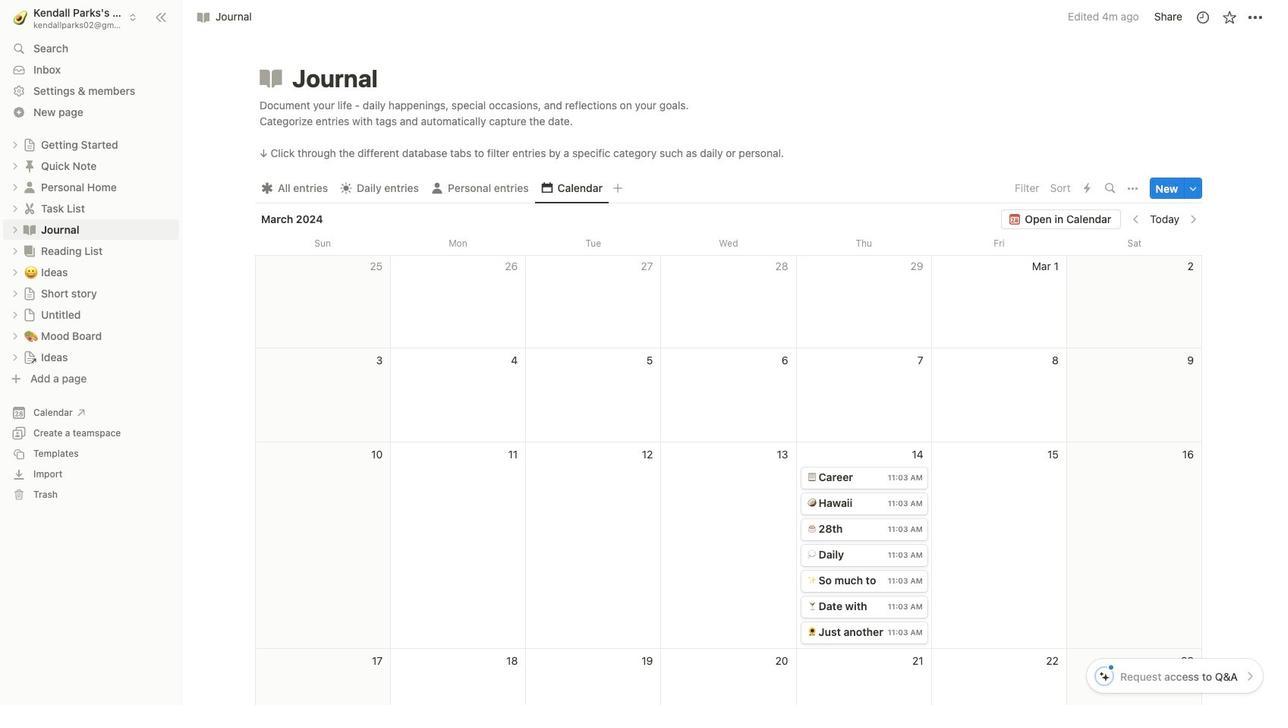 Task type: locate. For each thing, give the bounding box(es) containing it.
🥥 image
[[807, 497, 817, 509]]

change page icon image for 2nd open icon from the bottom of the page
[[22, 222, 37, 237]]

tab
[[255, 178, 334, 199], [334, 178, 425, 199], [425, 178, 535, 199], [535, 178, 609, 199]]

change page icon image for second open icon
[[22, 201, 37, 216]]

2 tab from the left
[[334, 178, 425, 199]]

change page icon image for 7th open image from the bottom
[[22, 158, 37, 173]]

open image
[[11, 140, 20, 149], [11, 204, 20, 213], [11, 225, 20, 234], [11, 268, 20, 277]]

open image
[[11, 161, 20, 170], [11, 183, 20, 192], [11, 246, 20, 255], [11, 289, 20, 298], [11, 310, 20, 319], [11, 331, 20, 340], [11, 353, 20, 362]]

next month image
[[1188, 214, 1199, 225]]

close sidebar image
[[155, 11, 167, 23]]

change page icon image
[[257, 65, 285, 92], [23, 138, 36, 151], [22, 158, 37, 173], [22, 180, 37, 195], [22, 201, 37, 216], [22, 222, 37, 237], [22, 243, 37, 258], [23, 287, 36, 300], [23, 308, 36, 321], [23, 350, 36, 364]]

3 open image from the top
[[11, 246, 20, 255]]

tab list
[[255, 173, 1010, 204]]

create and view automations image
[[1084, 183, 1091, 194]]

4 open image from the top
[[11, 268, 20, 277]]

previous month image
[[1131, 214, 1142, 225]]

🎨 image
[[24, 327, 38, 344]]

updates image
[[1195, 9, 1210, 25]]

🌻 image
[[807, 626, 817, 638]]

change page icon image for 1st open icon from the top of the page
[[23, 138, 36, 151]]

🎂 image
[[807, 523, 817, 535]]

🥑 image
[[13, 8, 28, 27]]

6 open image from the top
[[11, 331, 20, 340]]

2 open image from the top
[[11, 204, 20, 213]]



Task type: vqa. For each thing, say whether or not it's contained in the screenshot.
Change page icon related to 2nd Open image from the top of the page
no



Task type: describe. For each thing, give the bounding box(es) containing it.
4 tab from the left
[[535, 178, 609, 199]]

1 open image from the top
[[11, 161, 20, 170]]

change page icon image for third open image from the bottom
[[23, 308, 36, 321]]

🍸 image
[[807, 600, 817, 612]]

1 open image from the top
[[11, 140, 20, 149]]

✨ image
[[807, 574, 817, 586]]

change page icon image for 6th open image from the bottom
[[22, 180, 37, 195]]

2 open image from the top
[[11, 183, 20, 192]]

favorite image
[[1222, 9, 1237, 25]]

7 open image from the top
[[11, 353, 20, 362]]

4 open image from the top
[[11, 289, 20, 298]]

1 tab from the left
[[255, 178, 334, 199]]

💭 image
[[807, 548, 817, 561]]

📋 image
[[807, 471, 817, 483]]

change page icon image for 4th open image from the bottom of the page
[[23, 287, 36, 300]]

change page icon image for fifth open image from the bottom
[[22, 243, 37, 258]]

😀 image
[[24, 263, 38, 280]]

3 tab from the left
[[425, 178, 535, 199]]

5 open image from the top
[[11, 310, 20, 319]]

3 open image from the top
[[11, 225, 20, 234]]



